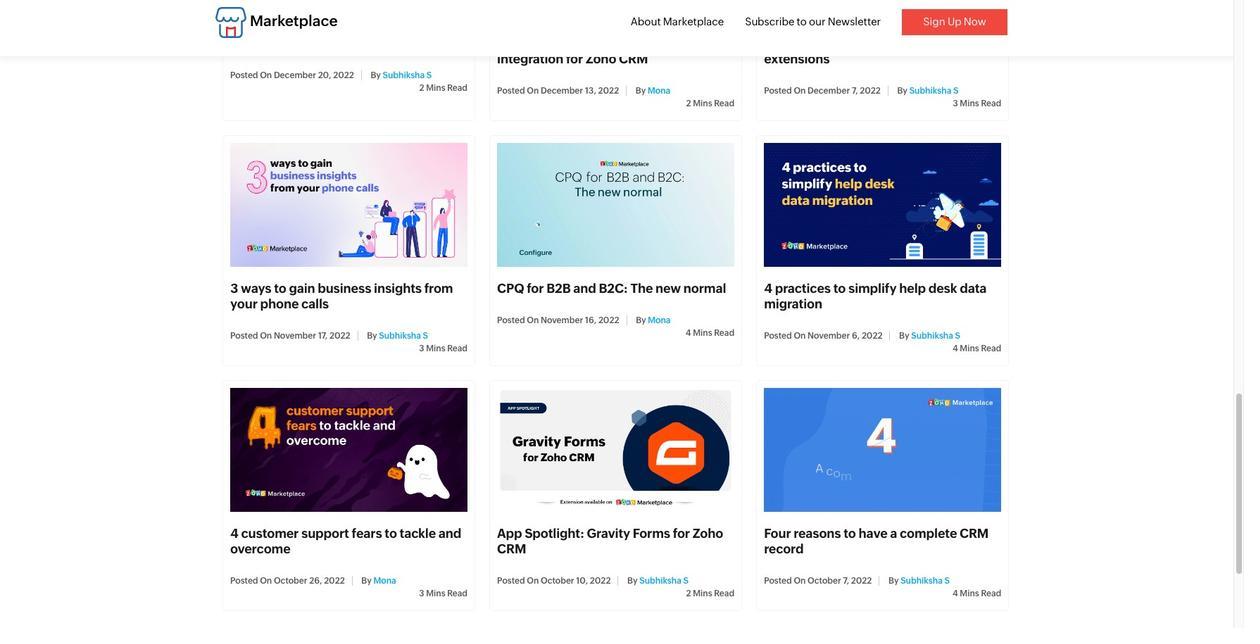 Task type: vqa. For each thing, say whether or not it's contained in the screenshot.
4 link
no



Task type: locate. For each thing, give the bounding box(es) containing it.
1 app from the top
[[497, 36, 522, 51]]

mona link down 'new' on the top of page
[[648, 316, 671, 326]]

by for level
[[371, 70, 381, 80]]

zoho inside app spotlight: gravity forms for zoho crm
[[693, 527, 724, 541]]

by subhiksha s down forms on the right bottom of the page
[[626, 577, 689, 586]]

by down "4 customer support fears to tackle and overcome"
[[362, 577, 372, 586]]

to for 4 practices to simplify help desk data migration
[[834, 281, 846, 296]]

3 mins read
[[953, 99, 1002, 108], [419, 344, 468, 354], [419, 589, 468, 599]]

subhiksha s link down recruit
[[910, 86, 959, 96]]

subhiksha down desk
[[912, 331, 954, 341]]

subhiksha down game at the left of the page
[[383, 70, 425, 80]]

posted on november 16, 2022
[[497, 316, 620, 326]]

subhiksha s link down forms on the right bottom of the page
[[640, 577, 689, 586]]

spotlight: for zoho
[[525, 36, 585, 51]]

marketplace up bidirectional
[[663, 15, 724, 27]]

complete
[[900, 527, 958, 541]]

hacks
[[241, 36, 276, 51]]

subhiksha s link for 4 practices to simplify help desk data migration
[[912, 331, 961, 341]]

b2b
[[547, 281, 571, 296]]

by subhiksha s for 4 practices to simplify help desk data migration
[[898, 331, 961, 341]]

december
[[274, 70, 316, 80], [541, 86, 583, 96], [808, 86, 850, 96]]

ways
[[241, 281, 272, 296]]

zoho down 'celebrating 200+ zoho recruit extensions' image
[[873, 36, 904, 51]]

1 horizontal spatial for
[[566, 51, 583, 66]]

7, down celebrating 200+ zoho recruit extensions
[[852, 86, 859, 96]]

2 vertical spatial 3 mins read
[[419, 589, 468, 599]]

2022 right 10,
[[590, 577, 611, 586]]

0 horizontal spatial november
[[274, 331, 316, 341]]

zoho right forms on the right bottom of the page
[[693, 527, 724, 541]]

subhiksha s link for four reasons to have a complete crm record
[[901, 577, 950, 586]]

four reasons to have a complete crm record link
[[765, 527, 989, 557]]

up
[[948, 15, 962, 27]]

0 horizontal spatial for
[[527, 281, 544, 296]]

posted for 4 customer support fears to tackle and overcome
[[230, 577, 258, 586]]

4 up overcome
[[230, 527, 239, 541]]

to left have
[[844, 527, 857, 541]]

1 vertical spatial 7,
[[844, 577, 850, 586]]

4 down complete at the bottom of the page
[[953, 589, 959, 599]]

2 mins read for 3 hacks to level up your sms game
[[420, 83, 468, 93]]

2 vertical spatial 2 mins read
[[687, 589, 735, 599]]

2 vertical spatial crm
[[497, 542, 527, 557]]

october down reasons
[[808, 577, 842, 586]]

to inside the four reasons to have a complete crm record
[[844, 527, 857, 541]]

read for 3 hacks to level up your sms game
[[448, 83, 468, 93]]

by for and
[[636, 316, 646, 326]]

2 app from the top
[[497, 527, 522, 541]]

app spotlight: xero bidirectional integration for zoho crm image
[[497, 0, 735, 22]]

by for forms
[[628, 577, 638, 586]]

extensions
[[765, 51, 830, 66]]

3 october from the left
[[808, 577, 842, 586]]

1 horizontal spatial october
[[541, 577, 575, 586]]

by mona down bidirectional
[[634, 86, 671, 96]]

and right b2b
[[574, 281, 596, 296]]

read for 4 practices to simplify help desk data migration
[[982, 344, 1002, 354]]

mona for new
[[648, 316, 671, 326]]

about marketplace link
[[631, 15, 724, 27]]

by for recruit
[[898, 86, 908, 96]]

posted for cpq for b2b and b2c: the new normal
[[497, 316, 525, 326]]

3 ways to gain business insights from your phone calls link
[[230, 281, 453, 312]]

subhiksha s link for app spotlight: gravity forms for zoho crm
[[640, 577, 689, 586]]

2 spotlight: from the top
[[525, 527, 585, 541]]

october for customer
[[274, 577, 308, 586]]

s for 3 ways to gain business insights from your phone calls
[[423, 331, 428, 341]]

2022 right 16,
[[599, 316, 620, 326]]

4 mins read for cpq for b2b and b2c: the new normal
[[686, 328, 735, 338]]

december down extensions
[[808, 86, 850, 96]]

by down help
[[900, 331, 910, 341]]

sign up now link
[[903, 9, 1008, 35]]

about
[[631, 15, 661, 27]]

1 vertical spatial crm
[[960, 527, 989, 541]]

subhiksha down recruit
[[910, 86, 952, 96]]

posted on november 6, 2022
[[765, 331, 883, 341]]

3 hacks to level up your sms game image
[[230, 0, 468, 22]]

mona for zoho
[[648, 86, 671, 96]]

0 vertical spatial 2
[[420, 83, 425, 93]]

4 up migration
[[765, 281, 773, 296]]

to for 3 hacks to level up your sms game
[[279, 36, 291, 51]]

marketplace up level
[[250, 13, 338, 30]]

2 vertical spatial mona
[[374, 577, 396, 586]]

to inside 4 practices to simplify help desk data migration
[[834, 281, 846, 296]]

crm inside the four reasons to have a complete crm record
[[960, 527, 989, 541]]

2 horizontal spatial crm
[[960, 527, 989, 541]]

3 ways to gain business insights from your phone calls
[[230, 281, 453, 312]]

1 vertical spatial for
[[527, 281, 544, 296]]

subhiksha s link for celebrating 200+ zoho recruit extensions
[[910, 86, 959, 96]]

2 vertical spatial 2
[[687, 589, 692, 599]]

spotlight: up posted on october 10, 2022
[[525, 527, 585, 541]]

4 practices to simplify help desk data migration image
[[765, 143, 1002, 267]]

1 vertical spatial spotlight:
[[525, 527, 585, 541]]

app
[[497, 36, 522, 51], [497, 527, 522, 541]]

1 horizontal spatial zoho
[[693, 527, 724, 541]]

crm down bidirectional
[[619, 51, 648, 66]]

sign up now
[[924, 15, 987, 27]]

on down hacks
[[260, 70, 272, 80]]

0 vertical spatial by mona
[[634, 86, 671, 96]]

2 horizontal spatial december
[[808, 86, 850, 96]]

mins for 4 practices to simplify help desk data migration
[[961, 344, 980, 354]]

0 vertical spatial mona link
[[648, 86, 671, 96]]

mona down 'new' on the top of page
[[648, 316, 671, 326]]

up
[[324, 36, 340, 51]]

1 vertical spatial your
[[230, 297, 258, 312]]

4 mins read
[[686, 328, 735, 338], [953, 344, 1002, 354], [953, 589, 1002, 599]]

app for app spotlight: gravity forms for zoho crm
[[497, 527, 522, 541]]

november left the "17,"
[[274, 331, 316, 341]]

subhiksha for four reasons to have a complete crm record
[[901, 577, 943, 586]]

subhiksha for 3 ways to gain business insights from your phone calls
[[379, 331, 421, 341]]

by subhiksha s for 3 ways to gain business insights from your phone calls
[[365, 331, 428, 341]]

for inside app spotlight: gravity forms for zoho crm
[[673, 527, 690, 541]]

posted on december 7, 2022
[[765, 86, 881, 96]]

on for celebrating 200+ zoho recruit extensions
[[794, 86, 806, 96]]

december left the 13,
[[541, 86, 583, 96]]

four reasons to have a complete crm record
[[765, 527, 989, 557]]

0 horizontal spatial zoho
[[586, 51, 617, 66]]

subhiksha s link down game at the left of the page
[[383, 70, 432, 80]]

posted
[[230, 70, 258, 80], [497, 86, 525, 96], [765, 86, 792, 96], [497, 316, 525, 326], [230, 331, 258, 341], [765, 331, 792, 341], [230, 577, 258, 586], [497, 577, 525, 586], [765, 577, 792, 586]]

3 for 3 ways to gain business insights from your phone calls
[[419, 344, 425, 354]]

2 vertical spatial 4 mins read
[[953, 589, 1002, 599]]

to inside "3 ways to gain business insights from your phone calls"
[[274, 281, 286, 296]]

2 october from the left
[[541, 577, 575, 586]]

on for 4 customer support fears to tackle and overcome
[[260, 577, 272, 586]]

by down recruit
[[898, 86, 908, 96]]

to left simplify
[[834, 281, 846, 296]]

crm
[[619, 51, 648, 66], [960, 527, 989, 541], [497, 542, 527, 557]]

mona
[[648, 86, 671, 96], [648, 316, 671, 326], [374, 577, 396, 586]]

by mona down fears
[[360, 577, 396, 586]]

subhiksha s link down desk
[[912, 331, 961, 341]]

celebrating
[[765, 36, 835, 51]]

for inside app spotlight: xero bidirectional integration for zoho crm
[[566, 51, 583, 66]]

on left 10,
[[527, 577, 539, 586]]

0 vertical spatial and
[[574, 281, 596, 296]]

posted on december 20, 2022
[[230, 70, 354, 80]]

mona link down bidirectional
[[648, 86, 671, 96]]

by mona for and
[[360, 577, 396, 586]]

by for bidirectional
[[636, 86, 646, 96]]

spotlight:
[[525, 36, 585, 51], [525, 527, 585, 541]]

2022 right 6,
[[862, 331, 883, 341]]

to right fears
[[385, 527, 397, 541]]

posted for 4 practices to simplify help desk data migration
[[765, 331, 792, 341]]

4 mins read for four reasons to have a complete crm record
[[953, 589, 1002, 599]]

subhiksha down insights
[[379, 331, 421, 341]]

by right the "17,"
[[367, 331, 377, 341]]

read for four reasons to have a complete crm record
[[982, 589, 1002, 599]]

4
[[765, 281, 773, 296], [686, 328, 692, 338], [953, 344, 959, 354], [230, 527, 239, 541], [953, 589, 959, 599]]

on down migration
[[794, 331, 806, 341]]

2022 for have
[[852, 577, 872, 586]]

1 vertical spatial 2
[[687, 99, 692, 108]]

0 vertical spatial crm
[[619, 51, 648, 66]]

app up posted on october 10, 2022
[[497, 527, 522, 541]]

subscribe to our newsletter link
[[746, 15, 882, 27]]

2022 for forms
[[590, 577, 611, 586]]

by subhiksha s down complete at the bottom of the page
[[887, 577, 950, 586]]

s for app spotlight: gravity forms for zoho crm
[[684, 577, 689, 586]]

subhiksha for 3 hacks to level up your sms game
[[383, 70, 425, 80]]

now
[[964, 15, 987, 27]]

0 horizontal spatial your
[[230, 297, 258, 312]]

posted for 3 hacks to level up your sms game
[[230, 70, 258, 80]]

2022 for and
[[599, 316, 620, 326]]

marketplace link
[[216, 7, 338, 38]]

and right "tackle" at left bottom
[[439, 527, 462, 541]]

0 vertical spatial 3 mins read
[[953, 99, 1002, 108]]

1 vertical spatial and
[[439, 527, 462, 541]]

tackle
[[400, 527, 436, 541]]

1 horizontal spatial and
[[574, 281, 596, 296]]

for left b2b
[[527, 281, 544, 296]]

app inside app spotlight: xero bidirectional integration for zoho crm
[[497, 36, 522, 51]]

2022 right the 13,
[[599, 86, 619, 96]]

by mona down the
[[634, 316, 671, 326]]

1 spotlight: from the top
[[525, 36, 585, 51]]

by mona for new
[[634, 316, 671, 326]]

phone
[[260, 297, 299, 312]]

for right forms on the right bottom of the page
[[673, 527, 690, 541]]

2022 right the "17,"
[[330, 331, 351, 341]]

november left 6,
[[808, 331, 851, 341]]

by subhiksha s
[[369, 70, 432, 80], [896, 86, 959, 96], [365, 331, 428, 341], [898, 331, 961, 341], [626, 577, 689, 586], [887, 577, 950, 586]]

mona link down fears
[[374, 577, 396, 586]]

1 horizontal spatial your
[[343, 36, 370, 51]]

to inside "4 customer support fears to tackle and overcome"
[[385, 527, 397, 541]]

2022 down celebrating 200+ zoho recruit extensions
[[860, 86, 881, 96]]

by subhiksha s down desk
[[898, 331, 961, 341]]

0 vertical spatial 4 mins read
[[686, 328, 735, 338]]

celebrating 200+ zoho recruit extensions link
[[765, 36, 950, 66]]

sms
[[373, 36, 400, 51]]

subhiksha s link down complete at the bottom of the page
[[901, 577, 950, 586]]

on down the record
[[794, 577, 806, 586]]

4 for cpq for b2b and b2c: the new normal
[[686, 328, 692, 338]]

1 horizontal spatial december
[[541, 86, 583, 96]]

posted for app spotlight: xero bidirectional integration for zoho crm
[[497, 86, 525, 96]]

on down overcome
[[260, 577, 272, 586]]

by down app spotlight: gravity forms for zoho crm link
[[628, 577, 638, 586]]

2 vertical spatial mona link
[[374, 577, 396, 586]]

by subhiksha s for celebrating 200+ zoho recruit extensions
[[896, 86, 959, 96]]

0 horizontal spatial october
[[274, 577, 308, 586]]

4 down desk
[[953, 344, 959, 354]]

6,
[[852, 331, 860, 341]]

app inside app spotlight: gravity forms for zoho crm
[[497, 527, 522, 541]]

mins
[[426, 83, 446, 93], [693, 99, 713, 108], [961, 99, 980, 108], [693, 328, 713, 338], [426, 344, 446, 354], [961, 344, 980, 354], [426, 589, 446, 599], [693, 589, 713, 599], [961, 589, 980, 599]]

1 october from the left
[[274, 577, 308, 586]]

support
[[302, 527, 349, 541]]

3
[[230, 36, 238, 51], [953, 99, 959, 108], [230, 281, 238, 296], [419, 344, 425, 354], [419, 589, 425, 599]]

0 horizontal spatial december
[[274, 70, 316, 80]]

1 horizontal spatial crm
[[619, 51, 648, 66]]

posted for four reasons to have a complete crm record
[[765, 577, 792, 586]]

2022
[[333, 70, 354, 80], [599, 86, 619, 96], [860, 86, 881, 96], [599, 316, 620, 326], [330, 331, 351, 341], [862, 331, 883, 341], [324, 577, 345, 586], [590, 577, 611, 586], [852, 577, 872, 586]]

by down the four reasons to have a complete crm record
[[889, 577, 899, 586]]

a
[[891, 527, 898, 541]]

mins for app spotlight: gravity forms for zoho crm
[[693, 589, 713, 599]]

0 vertical spatial spotlight:
[[525, 36, 585, 51]]

2022 for simplify
[[862, 331, 883, 341]]

0 horizontal spatial and
[[439, 527, 462, 541]]

app spotlight: xero bidirectional integration for zoho crm
[[497, 36, 694, 66]]

0 vertical spatial app
[[497, 36, 522, 51]]

november
[[541, 316, 583, 326], [274, 331, 316, 341], [808, 331, 851, 341]]

by mona
[[634, 86, 671, 96], [634, 316, 671, 326], [360, 577, 396, 586]]

crm right complete at the bottom of the page
[[960, 527, 989, 541]]

to
[[797, 15, 807, 27], [279, 36, 291, 51], [274, 281, 286, 296], [834, 281, 846, 296], [385, 527, 397, 541], [844, 527, 857, 541]]

2 horizontal spatial for
[[673, 527, 690, 541]]

spotlight: inside app spotlight: xero bidirectional integration for zoho crm
[[525, 36, 585, 51]]

2 for crm
[[687, 99, 692, 108]]

and
[[574, 281, 596, 296], [439, 527, 462, 541]]

1 vertical spatial mona
[[648, 316, 671, 326]]

to left level
[[279, 36, 291, 51]]

1 vertical spatial mona link
[[648, 316, 671, 326]]

zoho down "xero"
[[586, 51, 617, 66]]

december left 20,
[[274, 70, 316, 80]]

spotlight: up 'integration'
[[525, 36, 585, 51]]

0 vertical spatial 7,
[[852, 86, 859, 96]]

4 customer support fears to tackle and overcome image
[[230, 388, 468, 512]]

crm inside app spotlight: xero bidirectional integration for zoho crm
[[619, 51, 648, 66]]

1 vertical spatial 4 mins read
[[953, 344, 1002, 354]]

0 vertical spatial 2 mins read
[[420, 83, 468, 93]]

1 horizontal spatial marketplace
[[663, 15, 724, 27]]

the
[[631, 281, 653, 296]]

app for app spotlight: xero bidirectional integration for zoho crm
[[497, 36, 522, 51]]

november for simplify
[[808, 331, 851, 341]]

4 down normal
[[686, 328, 692, 338]]

subhiksha down complete at the bottom of the page
[[901, 577, 943, 586]]

app spotlight: gravity forms for zoho crm link
[[497, 527, 724, 557]]

1 vertical spatial 3 mins read
[[419, 344, 468, 354]]

0 vertical spatial mona
[[648, 86, 671, 96]]

zoho
[[873, 36, 904, 51], [586, 51, 617, 66], [693, 527, 724, 541]]

2 horizontal spatial zoho
[[873, 36, 904, 51]]

mins for 3 ways to gain business insights from your phone calls
[[426, 344, 446, 354]]

october left the 26,
[[274, 577, 308, 586]]

2 vertical spatial zoho
[[693, 527, 724, 541]]

subhiksha s link down insights
[[379, 331, 428, 341]]

read for 3 ways to gain business insights from your phone calls
[[448, 344, 468, 354]]

celebrating 200+ zoho recruit extensions
[[765, 36, 950, 66]]

for up posted on december 13, 2022
[[566, 51, 583, 66]]

crm up posted on october 10, 2022
[[497, 542, 527, 557]]

2 vertical spatial by mona
[[360, 577, 396, 586]]

on down 'integration'
[[527, 86, 539, 96]]

1 vertical spatial app
[[497, 527, 522, 541]]

marketplace
[[250, 13, 338, 30], [663, 15, 724, 27]]

mona down bidirectional
[[648, 86, 671, 96]]

s
[[427, 70, 432, 80], [954, 86, 959, 96], [423, 331, 428, 341], [956, 331, 961, 341], [684, 577, 689, 586], [945, 577, 950, 586]]

to for 3 ways to gain business insights from your phone calls
[[274, 281, 286, 296]]

app up 'integration'
[[497, 36, 522, 51]]

by for fears
[[362, 577, 372, 586]]

on left 16,
[[527, 316, 539, 326]]

subhiksha s link for 3 ways to gain business insights from your phone calls
[[379, 331, 428, 341]]

2 mins read
[[420, 83, 468, 93], [687, 99, 735, 108], [687, 589, 735, 599]]

2
[[420, 83, 425, 93], [687, 99, 692, 108], [687, 589, 692, 599]]

for
[[566, 51, 583, 66], [527, 281, 544, 296], [673, 527, 690, 541]]

to up the phone
[[274, 281, 286, 296]]

7,
[[852, 86, 859, 96], [844, 577, 850, 586]]

by down the
[[636, 316, 646, 326]]

on down the phone
[[260, 331, 272, 341]]

2022 right 20,
[[333, 70, 354, 80]]

zoho inside celebrating 200+ zoho recruit extensions
[[873, 36, 904, 51]]

subhiksha for app spotlight: gravity forms for zoho crm
[[640, 577, 682, 586]]

0 horizontal spatial crm
[[497, 542, 527, 557]]

your
[[343, 36, 370, 51], [230, 297, 258, 312]]

read for app spotlight: gravity forms for zoho crm
[[715, 589, 735, 599]]

on down extensions
[[794, 86, 806, 96]]

posted for app spotlight: gravity forms for zoho crm
[[497, 577, 525, 586]]

by down sms
[[371, 70, 381, 80]]

0 vertical spatial for
[[566, 51, 583, 66]]

your right up
[[343, 36, 370, 51]]

2022 down four reasons to have a complete crm record link
[[852, 577, 872, 586]]

1 vertical spatial 2 mins read
[[687, 99, 735, 108]]

october left 10,
[[541, 577, 575, 586]]

2 vertical spatial for
[[673, 527, 690, 541]]

subhiksha down forms on the right bottom of the page
[[640, 577, 682, 586]]

1 vertical spatial zoho
[[586, 51, 617, 66]]

spotlight: inside app spotlight: gravity forms for zoho crm
[[525, 527, 585, 541]]

by for gain
[[367, 331, 377, 341]]

mona down fears
[[374, 577, 396, 586]]

0 horizontal spatial 7,
[[844, 577, 850, 586]]

cpq for b2b and b2c: the new normal
[[497, 281, 727, 296]]

read
[[448, 83, 468, 93], [715, 99, 735, 108], [982, 99, 1002, 108], [715, 328, 735, 338], [448, 344, 468, 354], [982, 344, 1002, 354], [448, 589, 468, 599], [715, 589, 735, 599], [982, 589, 1002, 599]]

2 horizontal spatial october
[[808, 577, 842, 586]]

on for four reasons to have a complete crm record
[[794, 577, 806, 586]]

by subhiksha s down sms
[[369, 70, 432, 80]]

2 horizontal spatial november
[[808, 331, 851, 341]]

read for 4 customer support fears to tackle and overcome
[[448, 589, 468, 599]]

0 vertical spatial zoho
[[873, 36, 904, 51]]

7, down the four reasons to have a complete crm record
[[844, 577, 850, 586]]

posted on november 17, 2022
[[230, 331, 351, 341]]

1 horizontal spatial november
[[541, 316, 583, 326]]

november left 16,
[[541, 316, 583, 326]]

1 vertical spatial by mona
[[634, 316, 671, 326]]

by down bidirectional
[[636, 86, 646, 96]]

october
[[274, 577, 308, 586], [541, 577, 575, 586], [808, 577, 842, 586]]

by subhiksha s down recruit
[[896, 86, 959, 96]]

practices
[[775, 281, 831, 296]]

posted on october 26, 2022
[[230, 577, 345, 586]]

by subhiksha s down insights
[[365, 331, 428, 341]]

1 horizontal spatial 7,
[[852, 86, 859, 96]]

2022 right the 26,
[[324, 577, 345, 586]]

subhiksha s link for 3 hacks to level up your sms game
[[383, 70, 432, 80]]

3 hacks to level up your sms game
[[230, 36, 436, 51]]

your down the ways
[[230, 297, 258, 312]]

crm inside app spotlight: gravity forms for zoho crm
[[497, 542, 527, 557]]



Task type: describe. For each thing, give the bounding box(es) containing it.
spotlight: for crm
[[525, 527, 585, 541]]

16,
[[585, 316, 597, 326]]

level
[[294, 36, 322, 51]]

on for 3 ways to gain business insights from your phone calls
[[260, 331, 272, 341]]

2 mins read for app spotlight: gravity forms for zoho crm
[[687, 589, 735, 599]]

december for extensions
[[808, 86, 850, 96]]

on for 3 hacks to level up your sms game
[[260, 70, 272, 80]]

october for reasons
[[808, 577, 842, 586]]

on for cpq for b2b and b2c: the new normal
[[527, 316, 539, 326]]

4 for four reasons to have a complete crm record
[[953, 589, 959, 599]]

20,
[[318, 70, 332, 80]]

0 horizontal spatial marketplace
[[250, 13, 338, 30]]

november for gain
[[274, 331, 316, 341]]

forms
[[633, 527, 671, 541]]

4 practices to simplify help desk data migration
[[765, 281, 987, 312]]

0 vertical spatial your
[[343, 36, 370, 51]]

fears
[[352, 527, 382, 541]]

to for four reasons to have a complete crm record
[[844, 527, 857, 541]]

3 mins read for 4 customer support fears to tackle and overcome
[[419, 589, 468, 599]]

2 for game
[[420, 83, 425, 93]]

mins for 4 customer support fears to tackle and overcome
[[426, 589, 446, 599]]

cpq for b2b and b2c: the new normal image
[[497, 143, 735, 267]]

by subhiksha s for 3 hacks to level up your sms game
[[369, 70, 432, 80]]

by for simplify
[[900, 331, 910, 341]]

4 practices to simplify help desk data migration link
[[765, 281, 987, 312]]

13,
[[585, 86, 597, 96]]

by for have
[[889, 577, 899, 586]]

subscribe to our newsletter
[[746, 15, 882, 27]]

4 inside 4 practices to simplify help desk data migration
[[765, 281, 773, 296]]

s for 3 hacks to level up your sms game
[[427, 70, 432, 80]]

newsletter
[[828, 15, 882, 27]]

mins for four reasons to have a complete crm record
[[961, 589, 980, 599]]

on for app spotlight: xero bidirectional integration for zoho crm
[[527, 86, 539, 96]]

2022 for recruit
[[860, 86, 881, 96]]

on for app spotlight: gravity forms for zoho crm
[[527, 577, 539, 586]]

2 mins read for app spotlight: xero bidirectional integration for zoho crm
[[687, 99, 735, 108]]

on for 4 practices to simplify help desk data migration
[[794, 331, 806, 341]]

7, for 200+
[[852, 86, 859, 96]]

by subhiksha s for app spotlight: gravity forms for zoho crm
[[626, 577, 689, 586]]

four
[[765, 527, 792, 541]]

s for celebrating 200+ zoho recruit extensions
[[954, 86, 959, 96]]

2022 for bidirectional
[[599, 86, 619, 96]]

3 inside "3 ways to gain business insights from your phone calls"
[[230, 281, 238, 296]]

game
[[402, 36, 436, 51]]

17,
[[318, 331, 328, 341]]

2022 for level
[[333, 70, 354, 80]]

26,
[[309, 577, 322, 586]]

gravity
[[587, 527, 631, 541]]

s for four reasons to have a complete crm record
[[945, 577, 950, 586]]

customer
[[241, 527, 299, 541]]

new
[[656, 281, 681, 296]]

october for spotlight:
[[541, 577, 575, 586]]

subhiksha for celebrating 200+ zoho recruit extensions
[[910, 86, 952, 96]]

business
[[318, 281, 372, 296]]

crm for four reasons to have a complete crm record
[[960, 527, 989, 541]]

calls
[[302, 297, 329, 312]]

bidirectional
[[618, 36, 694, 51]]

by mona for zoho
[[634, 86, 671, 96]]

mins for cpq for b2b and b2c: the new normal
[[693, 328, 713, 338]]

posted on october 7, 2022
[[765, 577, 872, 586]]

mona link for new
[[648, 316, 671, 326]]

integration
[[497, 51, 564, 66]]

cpq for b2b and b2c: the new normal link
[[497, 281, 727, 296]]

your inside "3 ways to gain business insights from your phone calls"
[[230, 297, 258, 312]]

s for 4 practices to simplify help desk data migration
[[956, 331, 961, 341]]

desk
[[929, 281, 958, 296]]

2022 for gain
[[330, 331, 351, 341]]

insights
[[374, 281, 422, 296]]

from
[[425, 281, 453, 296]]

data
[[960, 281, 987, 296]]

b2c:
[[599, 281, 628, 296]]

mona link for zoho
[[648, 86, 671, 96]]

four reasons to have a complete crm record image
[[765, 388, 1002, 512]]

read for celebrating 200+ zoho recruit extensions
[[982, 99, 1002, 108]]

4 mins read for 4 practices to simplify help desk data migration
[[953, 344, 1002, 354]]

celebrating 200+ zoho recruit extensions image
[[765, 0, 1002, 22]]

4 inside "4 customer support fears to tackle and overcome"
[[230, 527, 239, 541]]

3 for 4 customer support fears to tackle and overcome
[[419, 589, 425, 599]]

help
[[900, 281, 926, 296]]

november for and
[[541, 316, 583, 326]]

xero
[[587, 36, 616, 51]]

cpq
[[497, 281, 524, 296]]

mona for and
[[374, 577, 396, 586]]

mins for celebrating 200+ zoho recruit extensions
[[961, 99, 980, 108]]

have
[[859, 527, 888, 541]]

gain
[[289, 281, 315, 296]]

read for app spotlight: xero bidirectional integration for zoho crm
[[715, 99, 735, 108]]

app spotlight: gravity forms for zoho crm
[[497, 527, 724, 557]]

3 mins read for celebrating 200+ zoho recruit extensions
[[953, 99, 1002, 108]]

by subhiksha s for four reasons to have a complete crm record
[[887, 577, 950, 586]]

10,
[[576, 577, 588, 586]]

4 customer support fears to tackle and overcome link
[[230, 527, 462, 557]]

about marketplace
[[631, 15, 724, 27]]

reasons
[[794, 527, 842, 541]]

posted for 3 ways to gain business insights from your phone calls
[[230, 331, 258, 341]]

our
[[809, 15, 826, 27]]

crm for app spotlight: gravity forms for zoho crm
[[497, 542, 527, 557]]

subscribe
[[746, 15, 795, 27]]

posted on december 13, 2022
[[497, 86, 619, 96]]

sign
[[924, 15, 946, 27]]

simplify
[[849, 281, 897, 296]]

december for up
[[274, 70, 316, 80]]

migration
[[765, 297, 823, 312]]

4 customer support fears to tackle and overcome
[[230, 527, 462, 557]]

mona link for and
[[374, 577, 396, 586]]

2022 for fears
[[324, 577, 345, 586]]

3 ways to gain business insights from your phone calls image
[[230, 143, 468, 267]]

zoho inside app spotlight: xero bidirectional integration for zoho crm
[[586, 51, 617, 66]]

7, for reasons
[[844, 577, 850, 586]]

overcome
[[230, 542, 291, 557]]

200+
[[838, 36, 870, 51]]

posted on october 10, 2022
[[497, 577, 611, 586]]

mins for 3 hacks to level up your sms game
[[426, 83, 446, 93]]

read for cpq for b2b and b2c: the new normal
[[715, 328, 735, 338]]

3 hacks to level up your sms game link
[[230, 36, 436, 51]]

normal
[[684, 281, 727, 296]]

recruit
[[906, 36, 950, 51]]

mins for app spotlight: xero bidirectional integration for zoho crm
[[693, 99, 713, 108]]

posted for celebrating 200+ zoho recruit extensions
[[765, 86, 792, 96]]

3 for celebrating 200+ zoho recruit extensions
[[953, 99, 959, 108]]

record
[[765, 542, 804, 557]]

subhiksha for 4 practices to simplify help desk data migration
[[912, 331, 954, 341]]

app spotlight: gravity forms for zoho crm image
[[497, 388, 735, 512]]

and inside "4 customer support fears to tackle and overcome"
[[439, 527, 462, 541]]

to left our
[[797, 15, 807, 27]]

app spotlight: xero bidirectional integration for zoho crm link
[[497, 36, 694, 66]]



